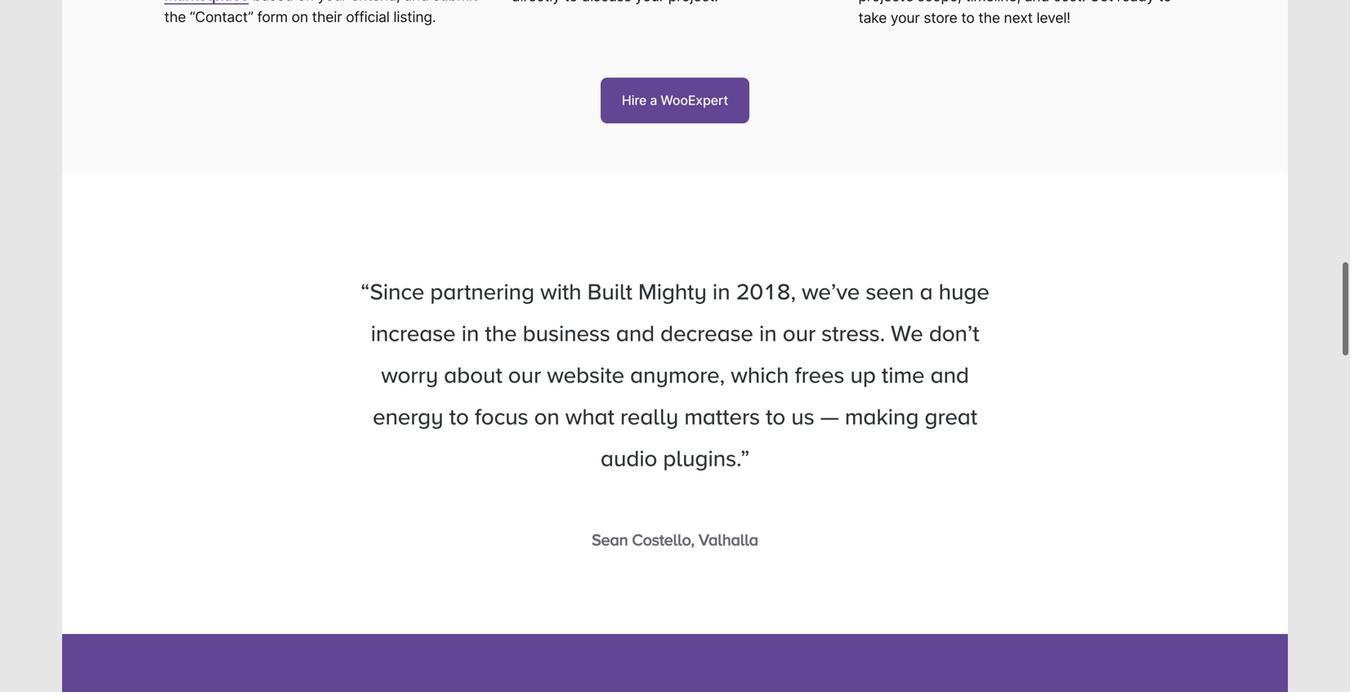 Task type: locate. For each thing, give the bounding box(es) containing it.
sean costello, valhalla
[[592, 531, 759, 549]]

2 vertical spatial on
[[534, 403, 560, 429]]

1 horizontal spatial the
[[485, 320, 517, 346]]

"contact"
[[190, 8, 254, 25]]

valhalla
[[699, 531, 759, 549]]

our up focus
[[508, 362, 541, 387]]

in up "decrease"
[[713, 278, 731, 304]]

0 vertical spatial and
[[404, 0, 429, 4]]

based on your criteria, and submit the "contact" form on their official listing.
[[164, 0, 478, 25]]

the inside "since partnering with built mighty in 2018, we've seen a huge increase in the business and decrease in our stress.  we don't worry about our website anymore, which frees up time and energy to focus on what really matters to us — making great audio plugins."
[[485, 320, 517, 346]]

wooexpert
[[661, 92, 729, 108]]

—
[[821, 403, 839, 429]]

plugins."
[[663, 445, 750, 471]]

hire a wooexpert
[[622, 92, 729, 108]]

on left 'what' on the bottom left of page
[[534, 403, 560, 429]]

1 vertical spatial on
[[292, 8, 308, 25]]

making
[[845, 403, 919, 429]]

about
[[444, 362, 503, 387]]

hire
[[622, 92, 647, 108]]

our
[[783, 320, 816, 346], [508, 362, 541, 387]]

to
[[449, 403, 469, 429], [766, 403, 786, 429]]

based
[[253, 0, 294, 4]]

on inside "since partnering with built mighty in 2018, we've seen a huge increase in the business and decrease in our stress.  we don't worry about our website anymore, which frees up time and energy to focus on what really matters to us — making great audio plugins."
[[534, 403, 560, 429]]

0 horizontal spatial our
[[508, 362, 541, 387]]

0 horizontal spatial the
[[164, 8, 186, 25]]

decrease
[[661, 320, 754, 346]]

2018,
[[736, 278, 796, 304]]

a right seen
[[920, 278, 933, 304]]

1 horizontal spatial our
[[783, 320, 816, 346]]

form
[[257, 8, 288, 25]]

1 vertical spatial a
[[920, 278, 933, 304]]

audio
[[601, 445, 658, 471]]

the down partnering
[[485, 320, 517, 346]]

"since partnering with built mighty in 2018, we've seen a huge increase in the business and decrease in our stress.  we don't worry about our website anymore, which frees up time and energy to focus on what really matters to us — making great audio plugins."
[[361, 278, 990, 471]]

and
[[404, 0, 429, 4], [616, 320, 655, 346], [931, 362, 969, 387]]

our up frees
[[783, 320, 816, 346]]

1 vertical spatial and
[[616, 320, 655, 346]]

0 horizontal spatial in
[[462, 320, 479, 346]]

1 horizontal spatial to
[[766, 403, 786, 429]]

mighty
[[638, 278, 707, 304]]

don't
[[929, 320, 980, 346]]

the left the "contact"
[[164, 8, 186, 25]]

time
[[882, 362, 925, 387]]

on
[[297, 0, 314, 4], [292, 8, 308, 25], [534, 403, 560, 429]]

costello,
[[632, 531, 695, 549]]

your
[[318, 0, 347, 4]]

up
[[851, 362, 876, 387]]

partnering
[[430, 278, 535, 304]]

official
[[346, 8, 390, 25]]

1 horizontal spatial a
[[920, 278, 933, 304]]

and up listing.
[[404, 0, 429, 4]]

we've
[[802, 278, 860, 304]]

to left focus
[[449, 403, 469, 429]]

on left the their
[[292, 8, 308, 25]]

0 horizontal spatial and
[[404, 0, 429, 4]]

in down 2018,
[[759, 320, 777, 346]]

0 horizontal spatial to
[[449, 403, 469, 429]]

0 vertical spatial the
[[164, 8, 186, 25]]

in
[[713, 278, 731, 304], [462, 320, 479, 346], [759, 320, 777, 346]]

0 vertical spatial on
[[297, 0, 314, 4]]

seen
[[866, 278, 914, 304]]

and inside based on your criteria, and submit the "contact" form on their official listing.
[[404, 0, 429, 4]]

hire a wooexpert link
[[601, 78, 750, 123]]

frees
[[795, 362, 845, 387]]

1 vertical spatial the
[[485, 320, 517, 346]]

0 vertical spatial our
[[783, 320, 816, 346]]

a right hire
[[650, 92, 658, 108]]

on up the their
[[297, 0, 314, 4]]

a
[[650, 92, 658, 108], [920, 278, 933, 304]]

in up about
[[462, 320, 479, 346]]

the inside based on your criteria, and submit the "contact" form on their official listing.
[[164, 8, 186, 25]]

the
[[164, 8, 186, 25], [485, 320, 517, 346]]

energy
[[373, 403, 444, 429]]

"since
[[361, 278, 425, 304]]

business
[[523, 320, 611, 346]]

and up great
[[931, 362, 969, 387]]

2 to from the left
[[766, 403, 786, 429]]

2 horizontal spatial in
[[759, 320, 777, 346]]

0 vertical spatial a
[[650, 92, 658, 108]]

and down built on the top left of the page
[[616, 320, 655, 346]]

to left the us on the bottom right
[[766, 403, 786, 429]]

2 horizontal spatial and
[[931, 362, 969, 387]]

listing.
[[394, 8, 436, 25]]



Task type: describe. For each thing, give the bounding box(es) containing it.
website
[[547, 362, 625, 387]]

1 vertical spatial our
[[508, 362, 541, 387]]

increase
[[371, 320, 456, 346]]

worry
[[381, 362, 438, 387]]

1 horizontal spatial and
[[616, 320, 655, 346]]

criteria,
[[351, 0, 400, 4]]

anymore,
[[630, 362, 725, 387]]

1 to from the left
[[449, 403, 469, 429]]

sean costello, valhalla link
[[592, 519, 759, 561]]

sean
[[592, 531, 628, 549]]

us
[[792, 403, 815, 429]]

stress.
[[822, 320, 885, 346]]

focus
[[475, 403, 529, 429]]

with
[[540, 278, 582, 304]]

1 horizontal spatial in
[[713, 278, 731, 304]]

what
[[566, 403, 615, 429]]

really
[[620, 403, 679, 429]]

matters
[[685, 403, 760, 429]]

built
[[588, 278, 633, 304]]

2 vertical spatial and
[[931, 362, 969, 387]]

their
[[312, 8, 342, 25]]

we
[[891, 320, 924, 346]]

huge
[[939, 278, 990, 304]]

submit
[[433, 0, 478, 4]]

a inside "since partnering with built mighty in 2018, we've seen a huge increase in the business and decrease in our stress.  we don't worry about our website anymore, which frees up time and energy to focus on what really matters to us — making great audio plugins."
[[920, 278, 933, 304]]

great
[[925, 403, 978, 429]]

0 horizontal spatial a
[[650, 92, 658, 108]]

which
[[731, 362, 789, 387]]



Task type: vqa. For each thing, say whether or not it's contained in the screenshot.
1st to from right
yes



